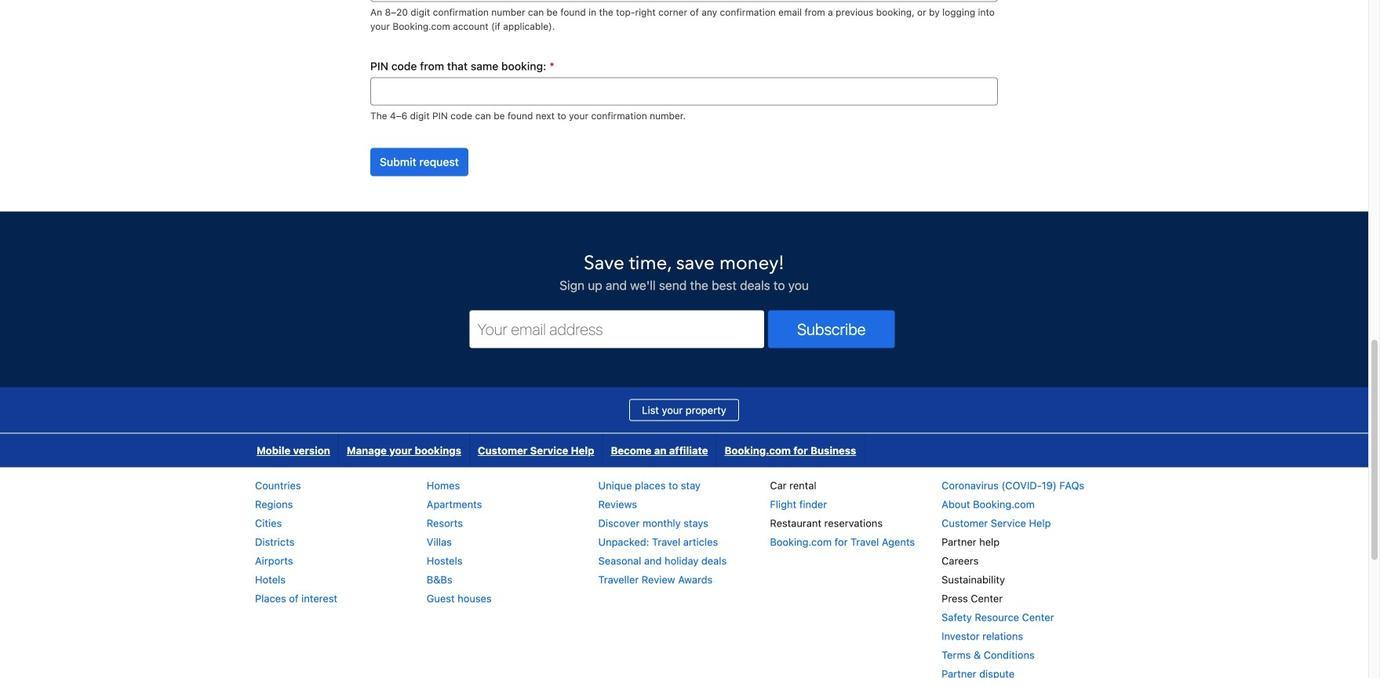 Task type: locate. For each thing, give the bounding box(es) containing it.
None field
[[370, 77, 998, 105]]

navigation
[[249, 433, 865, 467]]

Your email address email field
[[470, 310, 764, 348]]

0 vertical spatial alert
[[370, 5, 998, 33]]

alert
[[370, 5, 998, 33], [370, 109, 998, 123]]

footer
[[0, 211, 1369, 678]]

1 vertical spatial alert
[[370, 109, 998, 123]]

1 alert from the top
[[370, 5, 998, 33]]



Task type: vqa. For each thing, say whether or not it's contained in the screenshot.
Footer
yes



Task type: describe. For each thing, give the bounding box(es) containing it.
2 alert from the top
[[370, 109, 998, 123]]



